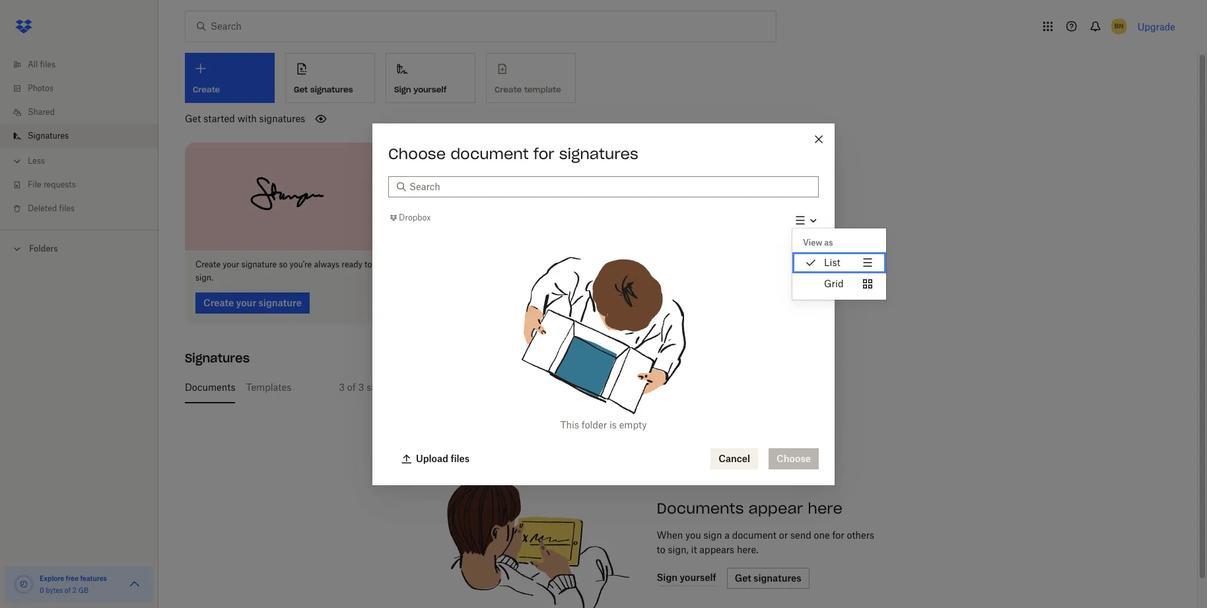 Task type: vqa. For each thing, say whether or not it's contained in the screenshot.
Read full story
no



Task type: locate. For each thing, give the bounding box(es) containing it.
documents
[[185, 382, 236, 393], [657, 499, 744, 518]]

sign.
[[196, 273, 213, 283]]

0 vertical spatial is
[[594, 382, 601, 393]]

is left unlimited.
[[594, 382, 601, 393]]

1 vertical spatial signatures
[[259, 113, 305, 124]]

is
[[594, 382, 601, 393], [610, 419, 617, 430]]

get started with signatures
[[185, 113, 305, 124]]

files right deleted
[[59, 204, 75, 213]]

quota usage element
[[13, 574, 34, 595]]

of
[[347, 382, 356, 393], [65, 587, 71, 595]]

get up get started with signatures
[[294, 84, 308, 94]]

0 horizontal spatial yourself
[[414, 84, 447, 94]]

templates
[[246, 382, 292, 393]]

1 horizontal spatial to
[[657, 544, 666, 555]]

2 3 from the left
[[359, 382, 364, 393]]

0 horizontal spatial 3
[[339, 382, 345, 393]]

when
[[657, 530, 683, 541]]

0 vertical spatial signatures
[[28, 131, 69, 141]]

list
[[0, 45, 159, 230]]

signatures
[[310, 84, 353, 94], [259, 113, 305, 124], [560, 144, 639, 163]]

files right all
[[40, 59, 56, 69]]

folders button
[[0, 239, 159, 258]]

1 horizontal spatial files
[[59, 204, 75, 213]]

3 of 3 signature requests left this month. signing yourself is unlimited.
[[339, 382, 648, 393]]

get inside get signatures button
[[294, 84, 308, 94]]

0 horizontal spatial for
[[534, 144, 555, 163]]

0 vertical spatial signature
[[242, 259, 277, 269]]

get signatures button
[[285, 53, 375, 103]]

features
[[80, 575, 107, 583]]

get for get started with signatures
[[185, 113, 201, 124]]

1 vertical spatial signatures
[[185, 351, 250, 366]]

files
[[40, 59, 56, 69], [59, 204, 75, 213]]

signatures inside button
[[310, 84, 353, 94]]

1 horizontal spatial signatures
[[185, 351, 250, 366]]

0 vertical spatial get
[[294, 84, 308, 94]]

1 vertical spatial of
[[65, 587, 71, 595]]

tab list
[[185, 372, 1161, 403]]

1 horizontal spatial of
[[347, 382, 356, 393]]

0 horizontal spatial signatures
[[259, 113, 305, 124]]

1 horizontal spatial document
[[733, 530, 777, 541]]

this
[[561, 419, 579, 430]]

1 vertical spatial is
[[610, 419, 617, 430]]

tab list containing documents
[[185, 372, 1161, 403]]

0 horizontal spatial requests
[[44, 180, 76, 190]]

choose document for signatures dialog
[[373, 123, 886, 485]]

upgrade link
[[1138, 21, 1176, 32]]

of inside "tab list"
[[347, 382, 356, 393]]

file requests link
[[11, 173, 159, 197]]

signatures inside dialog
[[560, 144, 639, 163]]

3
[[339, 382, 345, 393], [359, 382, 364, 393]]

1 vertical spatial to
[[657, 544, 666, 555]]

documents for documents
[[185, 382, 236, 393]]

for
[[534, 144, 555, 163], [833, 530, 845, 541]]

1 horizontal spatial for
[[833, 530, 845, 541]]

0 horizontal spatial of
[[65, 587, 71, 595]]

1 vertical spatial document
[[733, 530, 777, 541]]

bytes
[[46, 587, 63, 595]]

signatures for choose document for signatures
[[560, 144, 639, 163]]

1 horizontal spatial signature
[[367, 382, 408, 393]]

yourself right signing
[[556, 382, 591, 393]]

documents left templates
[[185, 382, 236, 393]]

0 vertical spatial of
[[347, 382, 356, 393]]

1 vertical spatial get
[[185, 113, 201, 124]]

0 vertical spatial yourself
[[414, 84, 447, 94]]

yourself right sign in the left of the page
[[414, 84, 447, 94]]

here.
[[737, 544, 759, 555]]

signing
[[520, 382, 554, 393]]

or
[[780, 530, 788, 541]]

less
[[28, 156, 45, 166]]

is inside "tab list"
[[594, 382, 601, 393]]

signatures for get started with signatures
[[259, 113, 305, 124]]

list radio item
[[793, 252, 886, 273]]

yourself inside button
[[414, 84, 447, 94]]

requests
[[44, 180, 76, 190], [411, 382, 448, 393]]

2 vertical spatial signatures
[[560, 144, 639, 163]]

photos link
[[11, 77, 159, 100]]

all files link
[[11, 53, 159, 77]]

ready
[[342, 259, 363, 269]]

0 vertical spatial for
[[534, 144, 555, 163]]

2 horizontal spatial signatures
[[560, 144, 639, 163]]

requests left "left"
[[411, 382, 448, 393]]

yourself
[[414, 84, 447, 94], [556, 382, 591, 393]]

0 vertical spatial document
[[451, 144, 529, 163]]

for inside choose document for signatures dialog
[[534, 144, 555, 163]]

get signatures
[[294, 84, 353, 94]]

dropbox link
[[389, 211, 431, 225]]

1 horizontal spatial get
[[294, 84, 308, 94]]

1 horizontal spatial signatures
[[310, 84, 353, 94]]

to down when at right bottom
[[657, 544, 666, 555]]

1 horizontal spatial yourself
[[556, 382, 591, 393]]

0 horizontal spatial files
[[40, 59, 56, 69]]

1 vertical spatial files
[[59, 204, 75, 213]]

documents appear here
[[657, 499, 843, 518]]

1 vertical spatial yourself
[[556, 382, 591, 393]]

file
[[28, 180, 41, 190]]

1 horizontal spatial documents
[[657, 499, 744, 518]]

0 horizontal spatial signature
[[242, 259, 277, 269]]

1 horizontal spatial is
[[610, 419, 617, 430]]

documents inside "tab list"
[[185, 382, 236, 393]]

here
[[808, 499, 843, 518]]

to
[[365, 259, 372, 269], [657, 544, 666, 555]]

signatures
[[28, 131, 69, 141], [185, 351, 250, 366]]

all files
[[28, 59, 56, 69]]

so
[[279, 259, 288, 269]]

create your signature so you're always ready to sign.
[[196, 259, 372, 283]]

signatures down shared
[[28, 131, 69, 141]]

upgrade
[[1138, 21, 1176, 32]]

get left started
[[185, 113, 201, 124]]

0 vertical spatial documents
[[185, 382, 236, 393]]

0 horizontal spatial documents
[[185, 382, 236, 393]]

with
[[238, 113, 257, 124]]

1 vertical spatial documents
[[657, 499, 744, 518]]

0 vertical spatial signatures
[[310, 84, 353, 94]]

is inside choose document for signatures dialog
[[610, 419, 617, 430]]

0 vertical spatial files
[[40, 59, 56, 69]]

1 horizontal spatial requests
[[411, 382, 448, 393]]

requests right file at the left of the page
[[44, 180, 76, 190]]

1 vertical spatial for
[[833, 530, 845, 541]]

1 horizontal spatial 3
[[359, 382, 364, 393]]

0 vertical spatial to
[[365, 259, 372, 269]]

0 horizontal spatial signatures
[[28, 131, 69, 141]]

requests inside "tab list"
[[411, 382, 448, 393]]

to right ready
[[365, 259, 372, 269]]

0 horizontal spatial to
[[365, 259, 372, 269]]

list containing all files
[[0, 45, 159, 230]]

all
[[28, 59, 38, 69]]

as
[[825, 238, 834, 248]]

1 vertical spatial signature
[[367, 382, 408, 393]]

signatures up documents tab
[[185, 351, 250, 366]]

grid radio item
[[793, 273, 886, 295]]

signature
[[242, 259, 277, 269], [367, 382, 408, 393]]

get
[[294, 84, 308, 94], [185, 113, 201, 124]]

1 vertical spatial requests
[[411, 382, 448, 393]]

shared link
[[11, 100, 159, 124]]

documents up you
[[657, 499, 744, 518]]

appear
[[749, 499, 804, 518]]

is right folder on the bottom of page
[[610, 419, 617, 430]]

choose document for signatures
[[389, 144, 639, 163]]

0 vertical spatial requests
[[44, 180, 76, 190]]

document
[[451, 144, 529, 163], [733, 530, 777, 541]]

create
[[196, 259, 221, 269]]

0 horizontal spatial get
[[185, 113, 201, 124]]

0 horizontal spatial is
[[594, 382, 601, 393]]

sign,
[[668, 544, 689, 555]]

0 horizontal spatial document
[[451, 144, 529, 163]]

1 3 from the left
[[339, 382, 345, 393]]

left
[[451, 382, 465, 393]]



Task type: describe. For each thing, give the bounding box(es) containing it.
month.
[[486, 382, 517, 393]]

of inside explore free features 0 bytes of 2 gb
[[65, 587, 71, 595]]

sign
[[394, 84, 411, 94]]

documents for documents appear here
[[657, 499, 744, 518]]

started
[[204, 113, 235, 124]]

files for all files
[[40, 59, 56, 69]]

grid
[[825, 278, 844, 289]]

to inside when you sign a document or send one for others to sign, it appears here.
[[657, 544, 666, 555]]

others
[[847, 530, 875, 541]]

folder
[[582, 419, 607, 430]]

get for get signatures
[[294, 84, 308, 94]]

send
[[791, 530, 812, 541]]

Search text field
[[410, 179, 811, 194]]

it
[[692, 544, 697, 555]]

for inside when you sign a document or send one for others to sign, it appears here.
[[833, 530, 845, 541]]

photos
[[28, 83, 54, 93]]

appears
[[700, 544, 735, 555]]

list
[[825, 257, 841, 268]]

you
[[686, 530, 702, 541]]

signatures list item
[[0, 124, 159, 148]]

choose
[[389, 144, 446, 163]]

deleted files
[[28, 204, 75, 213]]

explore free features 0 bytes of 2 gb
[[40, 575, 107, 595]]

signatures link
[[11, 124, 159, 148]]

a
[[725, 530, 730, 541]]

explore
[[40, 575, 64, 583]]

document inside choose document for signatures dialog
[[451, 144, 529, 163]]

sign
[[704, 530, 723, 541]]

deleted files link
[[11, 197, 159, 221]]

document inside when you sign a document or send one for others to sign, it appears here.
[[733, 530, 777, 541]]

always
[[314, 259, 340, 269]]

you're
[[290, 259, 312, 269]]

free
[[66, 575, 79, 583]]

signature inside "tab list"
[[367, 382, 408, 393]]

gb
[[78, 587, 89, 595]]

when you sign a document or send one for others to sign, it appears here.
[[657, 530, 875, 555]]

one
[[814, 530, 830, 541]]

view as
[[803, 238, 834, 248]]

to inside create your signature so you're always ready to sign.
[[365, 259, 372, 269]]

your
[[223, 259, 239, 269]]

sign yourself button
[[386, 53, 476, 103]]

templates tab
[[246, 372, 292, 403]]

0
[[40, 587, 44, 595]]

folders
[[29, 244, 58, 254]]

signatures inside list item
[[28, 131, 69, 141]]

files for deleted files
[[59, 204, 75, 213]]

this
[[468, 382, 484, 393]]

view
[[803, 238, 823, 248]]

shared
[[28, 107, 55, 117]]

empty
[[620, 419, 647, 430]]

documents tab
[[185, 372, 236, 403]]

2
[[73, 587, 77, 595]]

unlimited.
[[604, 382, 648, 393]]

less image
[[11, 155, 24, 168]]

file requests
[[28, 180, 76, 190]]

dropbox image
[[11, 13, 37, 40]]

signature inside create your signature so you're always ready to sign.
[[242, 259, 277, 269]]

yourself inside "tab list"
[[556, 382, 591, 393]]

requests inside list
[[44, 180, 76, 190]]

dropbox
[[399, 213, 431, 223]]

deleted
[[28, 204, 57, 213]]

sign yourself
[[394, 84, 447, 94]]

this folder is empty
[[561, 419, 647, 430]]



